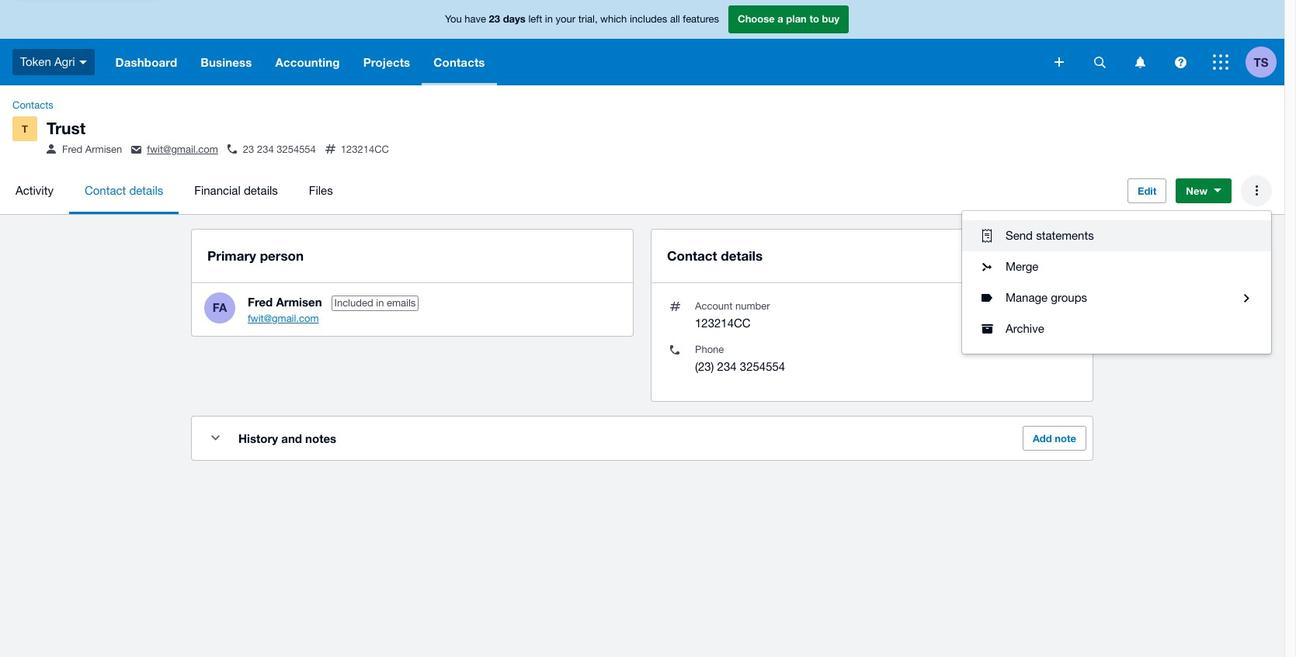 Task type: locate. For each thing, give the bounding box(es) containing it.
1 vertical spatial fwit@gmail.com
[[248, 313, 319, 324]]

1 horizontal spatial contact
[[667, 247, 717, 264]]

0 vertical spatial contacts
[[434, 55, 485, 69]]

0 horizontal spatial 234
[[257, 144, 274, 155]]

1 horizontal spatial 234
[[717, 360, 737, 373]]

armisen left email icon
[[85, 144, 122, 155]]

svg image
[[1135, 56, 1145, 68], [1055, 57, 1064, 67]]

primary person image
[[47, 145, 56, 154]]

0 vertical spatial in
[[545, 13, 553, 25]]

1 horizontal spatial fred
[[248, 295, 273, 309]]

in
[[545, 13, 553, 25], [376, 297, 384, 309]]

1 vertical spatial 123214cc
[[695, 317, 751, 330]]

123214cc
[[341, 144, 389, 155], [695, 317, 751, 330]]

1 vertical spatial fred
[[248, 295, 273, 309]]

contact details
[[85, 184, 163, 197], [667, 247, 763, 264]]

1 horizontal spatial fwit@gmail.com link
[[248, 313, 319, 324]]

armisen
[[85, 144, 122, 155], [276, 295, 322, 309]]

fred
[[62, 144, 83, 155], [248, 295, 273, 309]]

1 vertical spatial in
[[376, 297, 384, 309]]

projects
[[363, 55, 410, 69]]

emails
[[387, 297, 416, 309]]

0 vertical spatial fwit@gmail.com
[[147, 144, 218, 155]]

23 right phone number "icon"
[[243, 144, 254, 155]]

0 horizontal spatial details
[[129, 184, 163, 197]]

0 horizontal spatial fwit@gmail.com
[[147, 144, 218, 155]]

1 vertical spatial contacts
[[12, 99, 53, 111]]

1 horizontal spatial contacts
[[434, 55, 485, 69]]

group
[[962, 211, 1271, 354]]

234 inside phone (23) 234 3254554
[[717, 360, 737, 373]]

archive button
[[962, 313, 1271, 344]]

contacts down you
[[434, 55, 485, 69]]

fwit@gmail.com link
[[147, 144, 218, 155], [248, 313, 319, 324]]

edit button
[[1128, 178, 1167, 203]]

fwit@gmail.com right email icon
[[147, 144, 218, 155]]

accounting button
[[264, 39, 351, 85]]

contacts
[[434, 55, 485, 69], [12, 99, 53, 111]]

financial details
[[194, 184, 278, 197]]

fred armisen down trust
[[62, 144, 122, 155]]

123214cc right account number image
[[341, 144, 389, 155]]

fwit@gmail.com for primary person
[[248, 313, 319, 324]]

svg image
[[1213, 54, 1228, 70], [1094, 56, 1105, 68], [1174, 56, 1186, 68], [79, 60, 87, 64]]

contacts inside dropdown button
[[434, 55, 485, 69]]

details up number
[[721, 247, 763, 264]]

contact details button
[[69, 167, 179, 214]]

3254554 inside phone (23) 234 3254554
[[740, 360, 785, 373]]

list box containing send statements
[[962, 211, 1271, 354]]

23
[[489, 13, 500, 25], [243, 144, 254, 155]]

0 vertical spatial fred
[[62, 144, 83, 155]]

0 horizontal spatial contact
[[85, 184, 126, 197]]

2 horizontal spatial details
[[721, 247, 763, 264]]

234 right phone number "icon"
[[257, 144, 274, 155]]

fwit@gmail.com down person
[[248, 313, 319, 324]]

1 vertical spatial contact details
[[667, 247, 763, 264]]

actions menu image
[[1241, 175, 1272, 206]]

fwit@gmail.com link right email icon
[[147, 144, 218, 155]]

3254554 right (23)
[[740, 360, 785, 373]]

3254554 left account number image
[[277, 144, 316, 155]]

add note
[[1033, 432, 1076, 445]]

dashboard link
[[104, 39, 189, 85]]

agri
[[54, 55, 75, 68]]

0 horizontal spatial contacts
[[12, 99, 53, 111]]

banner
[[0, 0, 1284, 85]]

fred armisen down person
[[248, 295, 322, 309]]

fred right primary person "image"
[[62, 144, 83, 155]]

3254554
[[277, 144, 316, 155], [740, 360, 785, 373]]

toggle image
[[211, 436, 219, 441]]

ts
[[1254, 55, 1268, 69]]

23 right 'have'
[[489, 13, 500, 25]]

0 vertical spatial fred armisen
[[62, 144, 122, 155]]

account
[[695, 300, 733, 312]]

email image
[[131, 146, 142, 153]]

1 horizontal spatial fred armisen
[[248, 295, 322, 309]]

fred right fa
[[248, 295, 273, 309]]

details down email icon
[[129, 184, 163, 197]]

0 horizontal spatial in
[[376, 297, 384, 309]]

token agri
[[20, 55, 75, 68]]

1 horizontal spatial 3254554
[[740, 360, 785, 373]]

fwit@gmail.com link down person
[[248, 313, 319, 324]]

details right financial at the left of the page
[[244, 184, 278, 197]]

1 vertical spatial 23
[[243, 144, 254, 155]]

in left emails
[[376, 297, 384, 309]]

fwit@gmail.com
[[147, 144, 218, 155], [248, 313, 319, 324]]

armisen down person
[[276, 295, 322, 309]]

which
[[600, 13, 627, 25]]

0 horizontal spatial 3254554
[[277, 144, 316, 155]]

contacts for contacts dropdown button
[[434, 55, 485, 69]]

left
[[528, 13, 542, 25]]

fwit@gmail.com link for primary person
[[248, 313, 319, 324]]

contact details down email icon
[[85, 184, 163, 197]]

1 vertical spatial 234
[[717, 360, 737, 373]]

a
[[778, 13, 783, 25]]

contact up account
[[667, 247, 717, 264]]

1 vertical spatial 3254554
[[740, 360, 785, 373]]

0 vertical spatial 123214cc
[[341, 144, 389, 155]]

contact details up account
[[667, 247, 763, 264]]

details
[[129, 184, 163, 197], [244, 184, 278, 197], [721, 247, 763, 264]]

1 horizontal spatial 23
[[489, 13, 500, 25]]

1 vertical spatial contact
[[667, 247, 717, 264]]

activity
[[16, 184, 53, 197]]

list box
[[962, 211, 1271, 354]]

details inside contact details button
[[129, 184, 163, 197]]

0 vertical spatial contact
[[85, 184, 126, 197]]

fred armisen
[[62, 144, 122, 155], [248, 295, 322, 309]]

contacts inside 'link'
[[12, 99, 53, 111]]

1 vertical spatial fwit@gmail.com link
[[248, 313, 319, 324]]

contacts up t
[[12, 99, 53, 111]]

1 horizontal spatial in
[[545, 13, 553, 25]]

trust
[[47, 119, 86, 138]]

0 vertical spatial fwit@gmail.com link
[[147, 144, 218, 155]]

1 horizontal spatial armisen
[[276, 295, 322, 309]]

0 horizontal spatial fwit@gmail.com link
[[147, 144, 218, 155]]

financial
[[194, 184, 241, 197]]

banner containing ts
[[0, 0, 1284, 85]]

and
[[281, 431, 302, 445]]

234 right (23)
[[717, 360, 737, 373]]

0 horizontal spatial 123214cc
[[341, 144, 389, 155]]

1 horizontal spatial fwit@gmail.com
[[248, 313, 319, 324]]

number
[[735, 300, 770, 312]]

send statements
[[1006, 229, 1094, 242]]

1 horizontal spatial details
[[244, 184, 278, 197]]

token agri button
[[0, 39, 104, 85]]

in right left
[[545, 13, 553, 25]]

dashboard
[[115, 55, 177, 69]]

234
[[257, 144, 274, 155], [717, 360, 737, 373]]

23 234 3254554
[[243, 144, 316, 155]]

0 horizontal spatial armisen
[[85, 144, 122, 155]]

to
[[809, 13, 819, 25]]

details for contact details button
[[129, 184, 163, 197]]

add note button
[[1023, 426, 1086, 451]]

choose a plan to buy
[[738, 13, 839, 25]]

0 horizontal spatial contact details
[[85, 184, 163, 197]]

account number 123214cc
[[695, 300, 770, 330]]

contact inside button
[[85, 184, 126, 197]]

contact
[[85, 184, 126, 197], [667, 247, 717, 264]]

0 horizontal spatial fred armisen
[[62, 144, 122, 155]]

buy
[[822, 13, 839, 25]]

contact right activity on the top of page
[[85, 184, 126, 197]]

edit
[[1138, 185, 1156, 197]]

ts button
[[1246, 39, 1284, 85]]

manage
[[1006, 291, 1048, 304]]

0 vertical spatial 23
[[489, 13, 500, 25]]

details inside financial details button
[[244, 184, 278, 197]]

merge button
[[962, 251, 1271, 282]]

menu
[[0, 167, 1115, 214]]

0 horizontal spatial fred
[[62, 144, 83, 155]]

included in emails
[[334, 297, 416, 309]]

1 horizontal spatial 123214cc
[[695, 317, 751, 330]]

0 vertical spatial contact details
[[85, 184, 163, 197]]

in inside the you have 23 days left in your trial, which includes all features
[[545, 13, 553, 25]]

contacts button
[[422, 39, 497, 85]]

123214cc down account
[[695, 317, 751, 330]]

1 horizontal spatial contact details
[[667, 247, 763, 264]]

business
[[201, 55, 252, 69]]



Task type: describe. For each thing, give the bounding box(es) containing it.
0 vertical spatial 234
[[257, 144, 274, 155]]

files button
[[293, 167, 348, 214]]

23 inside banner
[[489, 13, 500, 25]]

phone (23) 234 3254554
[[695, 344, 785, 373]]

trial,
[[578, 13, 598, 25]]

contacts for the contacts 'link'
[[12, 99, 53, 111]]

files
[[309, 184, 333, 197]]

primary person
[[207, 247, 304, 264]]

123214cc inside the account number 123214cc
[[695, 317, 751, 330]]

choose
[[738, 13, 775, 25]]

1 horizontal spatial svg image
[[1135, 56, 1145, 68]]

(23)
[[695, 360, 714, 373]]

send statements button
[[962, 220, 1271, 251]]

fa
[[213, 301, 227, 315]]

manage groups
[[1006, 291, 1087, 304]]

includes
[[630, 13, 667, 25]]

days
[[503, 13, 526, 25]]

new button
[[1176, 178, 1232, 203]]

history
[[238, 431, 278, 445]]

svg image inside token agri "popup button"
[[79, 60, 87, 64]]

group containing send statements
[[962, 211, 1271, 354]]

note
[[1055, 432, 1076, 445]]

archive
[[1006, 322, 1044, 335]]

projects button
[[351, 39, 422, 85]]

new
[[1186, 185, 1207, 197]]

person
[[260, 247, 304, 264]]

send
[[1006, 229, 1033, 242]]

account number image
[[325, 145, 335, 154]]

history and notes
[[238, 431, 336, 445]]

activity button
[[0, 167, 69, 214]]

your
[[556, 13, 575, 25]]

have
[[465, 13, 486, 25]]

details for financial details button
[[244, 184, 278, 197]]

plan
[[786, 13, 807, 25]]

groups
[[1051, 291, 1087, 304]]

fwit@gmail.com link for trust
[[147, 144, 218, 155]]

1 vertical spatial fred armisen
[[248, 295, 322, 309]]

0 vertical spatial armisen
[[85, 144, 122, 155]]

contact details inside button
[[85, 184, 163, 197]]

accounting
[[275, 55, 340, 69]]

manage groups button
[[962, 282, 1271, 313]]

add
[[1033, 432, 1052, 445]]

1 vertical spatial armisen
[[276, 295, 322, 309]]

menu containing activity
[[0, 167, 1115, 214]]

0 vertical spatial 3254554
[[277, 144, 316, 155]]

features
[[683, 13, 719, 25]]

phone number image
[[227, 145, 237, 154]]

toggle button
[[200, 423, 231, 454]]

business button
[[189, 39, 264, 85]]

token
[[20, 55, 51, 68]]

you have 23 days left in your trial, which includes all features
[[445, 13, 719, 25]]

merge
[[1006, 260, 1039, 273]]

statements
[[1036, 229, 1094, 242]]

you
[[445, 13, 462, 25]]

all
[[670, 13, 680, 25]]

t
[[22, 123, 28, 135]]

phone
[[695, 344, 724, 355]]

included
[[334, 297, 373, 309]]

0 horizontal spatial 23
[[243, 144, 254, 155]]

0 horizontal spatial svg image
[[1055, 57, 1064, 67]]

notes
[[305, 431, 336, 445]]

contacts link
[[6, 98, 60, 113]]

fwit@gmail.com for trust
[[147, 144, 218, 155]]

primary
[[207, 247, 256, 264]]

financial details button
[[179, 167, 293, 214]]



Task type: vqa. For each thing, say whether or not it's contained in the screenshot.
Details
yes



